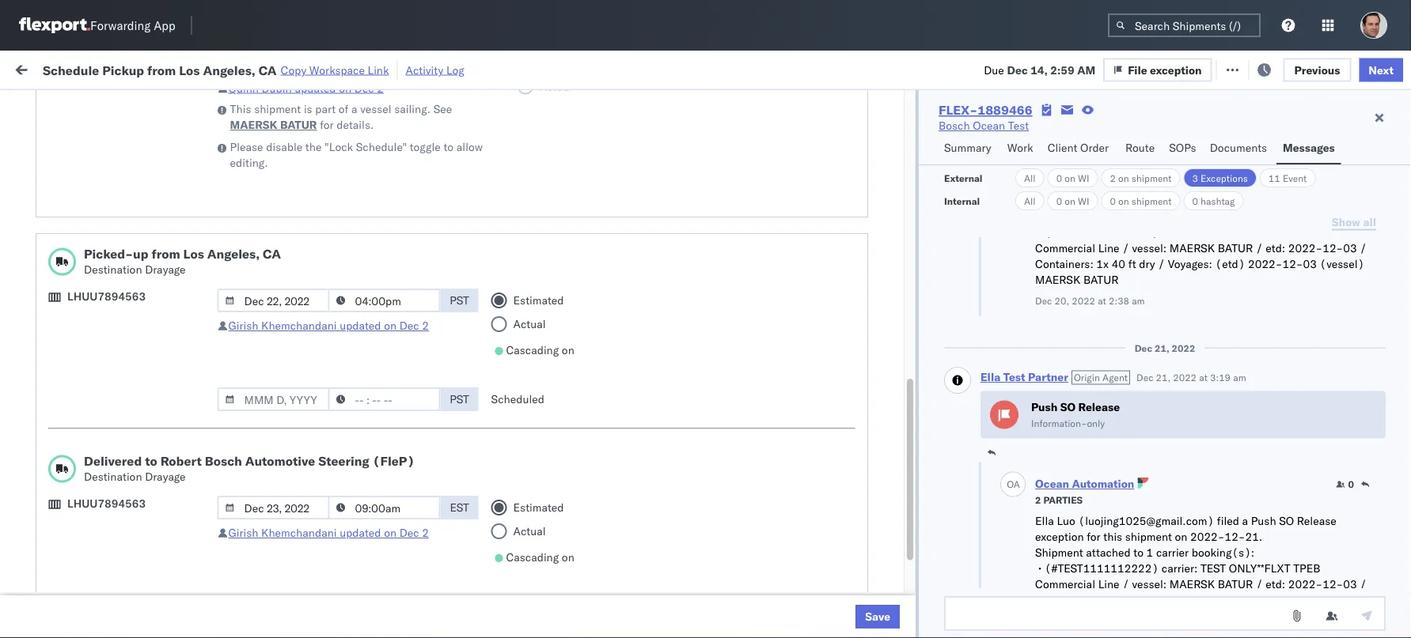 Task type: vqa. For each thing, say whether or not it's contained in the screenshot.
20,
yes



Task type: locate. For each thing, give the bounding box(es) containing it.
pickup inside schedule pickup from rotterdam, netherlands
[[86, 568, 120, 582]]

omkar savant
[[1276, 263, 1346, 277], [1276, 437, 1346, 451]]

wi for 0
[[1078, 195, 1089, 207]]

ceau7522281,
[[975, 193, 1056, 207], [975, 228, 1056, 242], [975, 263, 1056, 277], [975, 298, 1056, 311], [975, 332, 1056, 346], [975, 367, 1056, 381]]

0 vertical spatial flex-2130387
[[874, 542, 956, 556]]

4 ocean fcl from the top
[[484, 402, 540, 416]]

11:30
[[255, 542, 286, 556]]

1 vertical spatial girish khemchandani updated on dec 2
[[228, 526, 429, 540]]

0 vertical spatial voyages:
[[1168, 258, 1212, 271]]

work inside import work button
[[172, 61, 200, 75]]

1 ocean fcl from the top
[[484, 228, 540, 242]]

2 all from the top
[[1024, 195, 1036, 207]]

schedule delivery appointment link up the confirm pickup from los angeles, ca on the left
[[36, 401, 195, 417]]

upload customs clearance documents button for flex-1846748
[[36, 358, 225, 391]]

1 5, from the top
[[353, 228, 364, 242]]

flex-2130387 down the flex-1893174
[[874, 542, 956, 556]]

jan left 23,
[[335, 542, 353, 556]]

containers: inside "(#test1111112222) commercial line / vessel: maersk batur / etd: 2022-12-03 / containers: 1x 40 ft dry / voyages: (etd) 2022-12-03 (vessel) maersk batur dec 20, 2022 at 2:38 am"
[[1035, 258, 1094, 271]]

2 jawla from the top
[[1314, 228, 1342, 242]]

push up the information-
[[1031, 401, 1058, 414]]

1 vertical spatial push
[[1251, 514, 1276, 528]]

3 appointment from the top
[[130, 402, 195, 416]]

all button for internal
[[1016, 192, 1045, 211]]

2:59 am edt, nov 5, 2022
[[255, 228, 394, 242], [255, 263, 394, 277], [255, 298, 394, 312], [255, 333, 394, 347]]

2023 right 13,
[[369, 507, 397, 521]]

ca inside the picked-up from los angeles, ca destination drayage
[[263, 246, 281, 262]]

edt, for third schedule pickup from los angeles, ca button
[[303, 333, 327, 347]]

agent
[[1103, 372, 1128, 384]]

2 uetu5238478 from the top
[[1060, 437, 1137, 451]]

2 confirm from the top
[[36, 471, 77, 485]]

1 gaurav from the top
[[1276, 159, 1312, 173]]

estimated for pst
[[513, 294, 564, 308]]

1 40 from the top
[[1112, 258, 1126, 271]]

gaurav for caiu7969337
[[1276, 159, 1312, 173]]

4 ceau7522281, hlxu6269489, hlxu8034992 from the top
[[975, 298, 1221, 311]]

maeu9408431 down attached
[[1078, 577, 1158, 590]]

40 down attached
[[1112, 594, 1126, 607]]

for left the work, at top
[[151, 98, 164, 110]]

upload customs clearance documents link for flex-1846748
[[36, 358, 225, 390]]

1x up 2:38
[[1097, 258, 1109, 271]]

angeles, down the picked-up from los angeles, ca destination drayage
[[170, 324, 213, 338]]

1 gaurav jawla from the top
[[1276, 159, 1342, 173]]

3 ceau7522281, from the top
[[975, 263, 1056, 277]]

0 vertical spatial updated
[[295, 81, 336, 95]]

so inside ella luo (luojing1025@gmail.com) filed a push so release exception for this shipment on 2022-12-21. shipment attached to 1 carrier booking(s): • (#test1111112222) carrier: test only**flxt tpeb commercial line / vessel: maersk batur / etd: 2022-12-03 / containers: 1x 40 ft dry / voyages: (etd) 2022-12-03 (vessel)
[[1279, 514, 1294, 528]]

app
[[154, 18, 175, 33]]

ella left the luo
[[1035, 514, 1054, 528]]

1 -- : -- -- text field from the top
[[328, 289, 441, 313]]

delivery down the picked-
[[86, 297, 127, 311]]

1 lhuu7894563 from the top
[[67, 290, 146, 304]]

est, for 13,
[[303, 507, 326, 521]]

updated
[[295, 81, 336, 95], [340, 319, 381, 333], [340, 526, 381, 540]]

est, right pm
[[309, 542, 332, 556]]

jaehyung choi - test origin
[[1276, 542, 1411, 556]]

mmm d, yyyy text field for pst
[[217, 388, 330, 412]]

ca inside the confirm pickup from los angeles, ca
[[36, 444, 51, 458]]

dry down the 1
[[1139, 594, 1155, 607]]

am for "confirm delivery" button
[[282, 472, 300, 486]]

lhuu7894563, uetu5238478 up the 2 parties button
[[975, 472, 1137, 486]]

flex-1846748 for third schedule pickup from los angeles, ca button from the bottom of the page
[[874, 263, 956, 277]]

2 flex-2130387 from the top
[[874, 577, 956, 590]]

flex
[[849, 129, 866, 141]]

schedule pickup from los angeles, ca link for third schedule pickup from los angeles, ca button from the bottom of the page
[[36, 254, 225, 285]]

1 destination from the top
[[84, 263, 142, 277]]

resize handle column header
[[226, 123, 245, 639], [402, 123, 421, 639], [457, 123, 476, 639], [560, 123, 579, 639], [663, 123, 682, 639], [822, 123, 841, 639], [948, 123, 967, 639], [1051, 123, 1070, 639], [1249, 123, 1268, 639], [1352, 123, 1371, 639], [1371, 123, 1390, 639]]

test123456 up "agent"
[[1078, 333, 1145, 347]]

0 inside button
[[1348, 479, 1354, 491]]

a inside ella luo (luojing1025@gmail.com) filed a push so release exception for this shipment on 2022-12-21. shipment attached to 1 carrier booking(s): • (#test1111112222) carrier: test only**flxt tpeb commercial line / vessel: maersk batur / etd: 2022-12-03 / containers: 1x 40 ft dry / voyages: (etd) 2022-12-03 (vessel)
[[1242, 514, 1248, 528]]

at inside "(#test1111112222) commercial line / vessel: maersk batur / etd: 2022-12-03 / containers: 1x 40 ft dry / voyages: (etd) 2022-12-03 (vessel) maersk batur dec 20, 2022 at 2:38 am"
[[1098, 295, 1106, 307]]

to inside ella luo (luojing1025@gmail.com) filed a push so release exception for this shipment on 2022-12-21. shipment attached to 1 carrier booking(s): • (#test1111112222) carrier: test only**flxt tpeb commercial line / vessel: maersk batur / etd: 2022-12-03 / containers: 1x 40 ft dry / voyages: (etd) 2022-12-03 (vessel)
[[1134, 546, 1144, 560]]

voyages: down carrier:
[[1168, 594, 1212, 607]]

4 edt, from the top
[[303, 298, 327, 312]]

1 vertical spatial updated
[[340, 319, 381, 333]]

appointment up rotterdam,
[[130, 541, 195, 555]]

etd: down "11"
[[1266, 242, 1286, 256]]

vessel: down 0 on shipment
[[1132, 242, 1167, 256]]

release up jaehyung
[[1297, 514, 1337, 528]]

to left allow
[[444, 140, 454, 154]]

dry down 0 on shipment
[[1139, 258, 1155, 271]]

1 vertical spatial upload
[[36, 359, 72, 373]]

2 vertical spatial documents
[[36, 375, 94, 389]]

2022 for upload customs clearance documents button related to flex-1660288
[[374, 159, 401, 173]]

2 2130387 from the top
[[908, 577, 956, 590]]

girish khemchandani updated on dec 2 button for pst
[[228, 319, 429, 333]]

so up the information-
[[1060, 401, 1076, 414]]

2 test123456 from the top
[[1078, 263, 1145, 277]]

1 cascading from the top
[[506, 344, 559, 357]]

0 vertical spatial omkar
[[1276, 263, 1309, 277]]

2130387 up 1662119
[[908, 577, 956, 590]]

21, up dec 21, 2022 at 3:19 am
[[1155, 343, 1170, 355]]

to left the 1
[[1134, 546, 1144, 560]]

scheduled
[[491, 393, 545, 406]]

test123456 for schedule delivery appointment button corresponding to 2:59 am edt, nov 5, 2022
[[1078, 298, 1145, 312]]

workitem
[[17, 129, 59, 141]]

1 customs from the top
[[75, 150, 120, 164]]

confirm up confirm delivery
[[36, 429, 77, 442]]

4 2:59 am edt, nov 5, 2022 from the top
[[255, 333, 394, 347]]

MMM D, YYYY text field
[[217, 289, 330, 313]]

schedule delivery appointment up schedule pickup from rotterdam, netherlands
[[36, 541, 195, 555]]

1 vertical spatial karl
[[826, 577, 846, 590]]

1 vertical spatial lhuu7894563,
[[975, 437, 1057, 451]]

all for external
[[1024, 172, 1036, 184]]

picked-
[[84, 246, 133, 262]]

0 vertical spatial integration test account - karl lagerfeld
[[690, 542, 896, 556]]

test123456 for third schedule pickup from los angeles, ca button
[[1078, 333, 1145, 347]]

1
[[1147, 546, 1153, 560]]

all
[[1024, 172, 1036, 184], [1024, 195, 1036, 207]]

ceau7522281, for the schedule delivery appointment link for 2:59 am edt, nov 5, 2022
[[975, 298, 1056, 311]]

message
[[212, 61, 256, 75]]

1 actual from the top
[[513, 317, 546, 331]]

1 vertical spatial upload customs clearance documents link
[[36, 358, 225, 390]]

0 on wi
[[1056, 172, 1089, 184], [1056, 195, 1089, 207]]

ocean fcl for schedule pickup from los angeles, ca link associated with 1st schedule pickup from los angeles, ca button from the bottom of the page
[[484, 507, 540, 521]]

0 vertical spatial integration
[[690, 542, 745, 556]]

1 etd: from the top
[[1266, 242, 1286, 256]]

03
[[1343, 242, 1357, 256], [1303, 258, 1317, 271], [1343, 578, 1357, 592], [1303, 594, 1317, 607]]

0 vertical spatial to
[[444, 140, 454, 154]]

0 vertical spatial for
[[151, 98, 164, 110]]

1 vertical spatial for
[[320, 118, 334, 132]]

1 vertical spatial work
[[1007, 141, 1033, 155]]

1 1x from the top
[[1097, 258, 1109, 271]]

6 1846748 from the top
[[908, 368, 956, 382]]

am right 2:38
[[1132, 295, 1145, 307]]

21,
[[1155, 343, 1170, 355], [1156, 372, 1171, 384]]

-- : -- -- text field
[[328, 289, 441, 313], [328, 388, 441, 412]]

test123456 up only
[[1078, 368, 1145, 382]]

2 horizontal spatial to
[[1134, 546, 1144, 560]]

2 wi from the top
[[1078, 195, 1089, 207]]

1 nov from the top
[[330, 228, 351, 242]]

0 vertical spatial so
[[1060, 401, 1076, 414]]

1 vertical spatial commercial
[[1035, 578, 1095, 592]]

lhuu7894563, up msdu7304509
[[975, 472, 1057, 486]]

partner
[[1028, 371, 1069, 385]]

2 clearance from the top
[[123, 359, 173, 373]]

1 vertical spatial upload customs clearance documents
[[36, 359, 173, 389]]

batur down 'is'
[[280, 118, 317, 132]]

1 vertical spatial ft
[[1128, 594, 1136, 607]]

a right filed
[[1242, 514, 1248, 528]]

2 horizontal spatial for
[[1087, 530, 1101, 544]]

a right of
[[352, 102, 357, 116]]

2:59 am edt, nov 5, 2022 for third schedule pickup from los angeles, ca button from the bottom of the page
[[255, 263, 394, 277]]

flex-1660288
[[874, 159, 956, 173]]

-- : -- -- text field
[[328, 496, 441, 520]]

2022 for "confirm delivery" button
[[372, 472, 400, 486]]

1 horizontal spatial 14,
[[1031, 63, 1048, 77]]

1 test123456 from the top
[[1078, 194, 1145, 207]]

1 vertical spatial release
[[1297, 514, 1337, 528]]

schedule delivery appointment link down the picked-
[[36, 296, 195, 312]]

0 vertical spatial commercial
[[1035, 242, 1095, 256]]

1 vertical spatial clearance
[[123, 359, 173, 373]]

4 resize handle column header from the left
[[560, 123, 579, 639]]

upload customs clearance documents for flex-1846748
[[36, 359, 173, 389]]

lhuu7894563, uetu5238478 up the information-
[[975, 402, 1137, 416]]

maersk
[[230, 118, 277, 132], [1170, 242, 1215, 256], [1035, 273, 1081, 287], [1170, 578, 1215, 592]]

1 girish khemchandani updated on dec 2 button from the top
[[228, 319, 429, 333]]

(#test1111112222) inside ella luo (luojing1025@gmail.com) filed a push so release exception for this shipment on 2022-12-21. shipment attached to 1 carrier booking(s): • (#test1111112222) carrier: test only**flxt tpeb commercial line / vessel: maersk batur / etd: 2022-12-03 / containers: 1x 40 ft dry / voyages: (etd) 2022-12-03 (vessel)
[[1045, 562, 1159, 576]]

up
[[133, 246, 148, 262]]

ella for ella luo (luojing1025@gmail.com) filed a push so release exception for this shipment on 2022-12-21. shipment attached to 1 carrier booking(s): • (#test1111112222) carrier: test only**flxt tpeb commercial line / vessel: maersk batur / etd: 2022-12-03 / containers: 1x 40 ft dry / voyages: (etd) 2022-12-03 (vessel)
[[1035, 514, 1054, 528]]

girish khemchandani updated on dec 2 button up 11:30 pm est, jan 23, 2023
[[228, 526, 429, 540]]

schedule
[[43, 62, 99, 78], [36, 193, 83, 207], [36, 220, 83, 233], [36, 254, 83, 268], [36, 297, 83, 311], [36, 324, 83, 338], [36, 402, 83, 416], [36, 498, 83, 512], [36, 541, 83, 555], [36, 568, 83, 582]]

1 horizontal spatial ella
[[1035, 514, 1054, 528]]

schedule inside schedule pickup from rotterdam, netherlands
[[36, 568, 83, 582]]

3 hlxu8034992 from the top
[[1143, 263, 1221, 277]]

ella inside ella luo (luojing1025@gmail.com) filed a push so release exception for this shipment on 2022-12-21. shipment attached to 1 carrier booking(s): • (#test1111112222) carrier: test only**flxt tpeb commercial line / vessel: maersk batur / etd: 2022-12-03 / containers: 1x 40 ft dry / voyages: (etd) 2022-12-03 (vessel)
[[1035, 514, 1054, 528]]

for down part on the top
[[320, 118, 334, 132]]

lhuu7894563,
[[975, 402, 1057, 416], [975, 437, 1057, 451], [975, 472, 1057, 486]]

commercial
[[1035, 242, 1095, 256], [1035, 578, 1095, 592]]

5 ceau7522281, hlxu6269489, hlxu8034992 from the top
[[975, 332, 1221, 346]]

21, for dec 21, 2022 at 3:19 am
[[1156, 372, 1171, 384]]

copy
[[281, 63, 306, 77]]

0 vertical spatial confirm
[[36, 429, 77, 442]]

upload customs clearance documents link down the workitem "button"
[[36, 149, 225, 181]]

on inside ella luo (luojing1025@gmail.com) filed a push so release exception for this shipment on 2022-12-21. shipment attached to 1 carrier booking(s): • (#test1111112222) carrier: test only**flxt tpeb commercial line / vessel: maersk batur / etd: 2022-12-03 / containers: 1x 40 ft dry / voyages: (etd) 2022-12-03 (vessel)
[[1175, 530, 1188, 544]]

0 vertical spatial at
[[314, 61, 324, 75]]

MMM D, YYYY text field
[[217, 388, 330, 412], [217, 496, 330, 520]]

1 1846748 from the top
[[908, 194, 956, 207]]

voyages: inside "(#test1111112222) commercial line / vessel: maersk batur / etd: 2022-12-03 / containers: 1x 40 ft dry / voyages: (etd) 2022-12-03 (vessel) maersk batur dec 20, 2022 at 2:38 am"
[[1168, 258, 1212, 271]]

ft inside "(#test1111112222) commercial line / vessel: maersk batur / etd: 2022-12-03 / containers: 1x 40 ft dry / voyages: (etd) 2022-12-03 (vessel) maersk batur dec 20, 2022 at 2:38 am"
[[1128, 258, 1136, 271]]

2:59 am est, dec 14, 2022
[[255, 402, 400, 416]]

ca
[[259, 62, 277, 78], [36, 235, 51, 249], [263, 246, 281, 262], [36, 270, 51, 284], [36, 340, 51, 354], [36, 444, 51, 458], [36, 514, 51, 528]]

0 vertical spatial 1x
[[1097, 258, 1109, 271]]

schedule delivery appointment link for 2:59 am est, dec 14, 2022
[[36, 401, 195, 417]]

dec
[[1007, 63, 1028, 77], [354, 81, 374, 95], [1035, 295, 1052, 307], [399, 319, 419, 333], [1135, 343, 1153, 355], [1137, 372, 1154, 384], [329, 402, 350, 416], [329, 472, 350, 486], [399, 526, 419, 540]]

0 horizontal spatial am
[[1132, 295, 1145, 307]]

route
[[1126, 141, 1155, 155]]

delivery up the confirm pickup from los angeles, ca on the left
[[86, 402, 127, 416]]

2 upload customs clearance documents from the top
[[36, 359, 173, 389]]

girish khemchandani updated on dec 2 down mmm d, yyyy text box
[[228, 319, 429, 333]]

1 integration test account - karl lagerfeld from the top
[[690, 542, 896, 556]]

upload customs clearance documents
[[36, 150, 173, 180], [36, 359, 173, 389]]

push up 21.
[[1251, 514, 1276, 528]]

mmm d, yyyy text field for est
[[217, 496, 330, 520]]

commercial down •
[[1035, 578, 1095, 592]]

2 flex-1846748 from the top
[[874, 228, 956, 242]]

at left risk
[[314, 61, 324, 75]]

customs for flex-1846748
[[75, 359, 120, 373]]

container numbers button
[[967, 120, 1054, 148]]

0 vertical spatial upload
[[36, 150, 72, 164]]

19,
[[354, 159, 371, 173]]

None text field
[[944, 597, 1386, 632]]

uetu5238478 up only
[[1060, 402, 1137, 416]]

messages
[[1283, 141, 1335, 155]]

0 vertical spatial cascading
[[506, 344, 559, 357]]

maeu9736123
[[1078, 507, 1158, 521]]

schedule delivery appointment
[[36, 193, 195, 207], [36, 297, 195, 311], [36, 402, 195, 416], [36, 541, 195, 555]]

2 (vessel) from the top
[[1320, 594, 1365, 607]]

angeles, inside the confirm pickup from los angeles, ca
[[163, 429, 207, 442]]

1 vertical spatial cascading
[[506, 551, 559, 565]]

1 estimated from the top
[[513, 294, 564, 308]]

release inside push so release information-only
[[1078, 401, 1120, 414]]

line up 2:38
[[1098, 242, 1120, 256]]

snoozed : no
[[327, 98, 384, 110]]

2 vertical spatial for
[[1087, 530, 1101, 544]]

1 lhuu7894563, uetu5238478 from the top
[[975, 402, 1137, 416]]

lhuu7894563, for 2:59 am est, dec 14, 2022
[[975, 402, 1057, 416]]

schedule delivery appointment down the picked-
[[36, 297, 195, 311]]

cascading on for est
[[506, 551, 574, 565]]

schedule pickup from los angeles, ca link for third schedule pickup from los angeles, ca button
[[36, 323, 225, 355]]

0 horizontal spatial origin
[[1074, 372, 1100, 384]]

all down work button
[[1024, 172, 1036, 184]]

2 cascading from the top
[[506, 551, 559, 565]]

am for third schedule pickup from los angeles, ca button
[[282, 333, 300, 347]]

release
[[1078, 401, 1120, 414], [1297, 514, 1337, 528]]

test123456 down the 2 on shipment
[[1078, 194, 1145, 207]]

containers: up "--"
[[1035, 594, 1094, 607]]

robert
[[160, 454, 202, 469]]

tpeb
[[1293, 562, 1321, 576]]

6 hlxu8034992 from the top
[[1143, 367, 1221, 381]]

khemchandani for pst
[[261, 319, 337, 333]]

1 vessel: from the top
[[1132, 242, 1167, 256]]

activity log button
[[406, 60, 464, 80]]

delivery for 2:59 am est, dec 14, 2022
[[86, 402, 127, 416]]

jan
[[329, 507, 347, 521], [335, 542, 353, 556]]

2022
[[374, 159, 401, 173], [366, 228, 394, 242], [366, 263, 394, 277], [1072, 295, 1095, 307], [366, 298, 394, 312], [366, 333, 394, 347], [1172, 343, 1195, 355], [1173, 372, 1197, 384], [372, 402, 400, 416], [372, 472, 400, 486]]

editing.
[[230, 156, 268, 170]]

(etd) inside ella luo (luojing1025@gmail.com) filed a push so release exception for this shipment on 2022-12-21. shipment attached to 1 carrier booking(s): • (#test1111112222) carrier: test only**flxt tpeb commercial line / vessel: maersk batur / etd: 2022-12-03 / containers: 1x 40 ft dry / voyages: (etd) 2022-12-03 (vessel)
[[1215, 594, 1245, 607]]

1 vertical spatial vessel:
[[1132, 578, 1167, 592]]

drayage
[[145, 263, 186, 277], [145, 470, 186, 484]]

nov for third schedule pickup from los angeles, ca button
[[330, 333, 351, 347]]

2 lhuu7894563, from the top
[[975, 437, 1057, 451]]

schedule delivery appointment button down the picked-
[[36, 296, 195, 314]]

schedule pickup from los angeles, ca for schedule pickup from los angeles, ca link associated with 1st schedule pickup from los angeles, ca button from the bottom of the page
[[36, 498, 213, 528]]

3 ocean fcl from the top
[[484, 333, 540, 347]]

dec inside "(#test1111112222) commercial line / vessel: maersk batur / etd: 2022-12-03 / containers: 1x 40 ft dry / voyages: (etd) 2022-12-03 (vessel) maersk batur dec 20, 2022 at 2:38 am"
[[1035, 295, 1052, 307]]

1 (vessel) from the top
[[1320, 258, 1365, 271]]

am for schedule delivery appointment button corresponding to 2:59 am edt, nov 5, 2022
[[282, 298, 300, 312]]

5,
[[353, 228, 364, 242], [353, 263, 364, 277], [353, 298, 364, 312], [353, 333, 364, 347]]

schedule for schedule delivery appointment button corresponding to 2:59 am edt, nov 5, 2022
[[36, 297, 83, 311]]

mbl/mawb numbers button
[[1070, 126, 1252, 142]]

1 savant from the top
[[1312, 263, 1346, 277]]

3 lhuu7894563, uetu5238478 from the top
[[975, 472, 1137, 486]]

abcdefg78456546 for 9:00 am est, dec 24, 2022
[[1078, 472, 1184, 486]]

0 vertical spatial upload customs clearance documents button
[[36, 149, 225, 182]]

0 vertical spatial lhuu7894563,
[[975, 402, 1057, 416]]

2022-
[[1288, 242, 1323, 256], [1248, 258, 1283, 271], [1190, 530, 1225, 544], [1288, 578, 1323, 592], [1248, 594, 1283, 607]]

ceau7522281, for 1st schedule pickup from los angeles, ca button from the top of the page's schedule pickup from los angeles, ca link
[[975, 228, 1056, 242]]

appointment up confirm pickup from los angeles, ca link
[[130, 402, 195, 416]]

ready
[[120, 98, 148, 110]]

gaurav jawla for caiu7969337
[[1276, 159, 1342, 173]]

lagerfeld up save
[[849, 577, 896, 590]]

1 vertical spatial 14,
[[353, 402, 370, 416]]

14,
[[1031, 63, 1048, 77], [353, 402, 370, 416]]

2 cascading on from the top
[[506, 551, 574, 565]]

1 vertical spatial 0 on wi
[[1056, 195, 1089, 207]]

netherlands
[[36, 584, 98, 598]]

1 gvcu5265864 from the top
[[975, 541, 1053, 555]]

1 vertical spatial 2023
[[375, 542, 403, 556]]

from inside schedule pickup from rotterdam, netherlands
[[123, 568, 146, 582]]

push inside push so release information-only
[[1031, 401, 1058, 414]]

schedule delivery appointment button up the picked-
[[36, 192, 195, 209]]

maersk inside ella luo (luojing1025@gmail.com) filed a push so release exception for this shipment on 2022-12-21. shipment attached to 1 carrier booking(s): • (#test1111112222) carrier: test only**flxt tpeb commercial line / vessel: maersk batur / etd: 2022-12-03 / containers: 1x 40 ft dry / voyages: (etd) 2022-12-03 (vessel)
[[1170, 578, 1215, 592]]

forwarding app
[[90, 18, 175, 33]]

from inside the confirm pickup from los angeles, ca
[[117, 429, 140, 442]]

confirm inside confirm delivery link
[[36, 471, 77, 485]]

test123456 right 20,
[[1078, 298, 1145, 312]]

omkar for ceau7522281, hlxu6269489, hlxu8034992
[[1276, 263, 1309, 277]]

2 vertical spatial abcdefg78456546
[[1078, 472, 1184, 486]]

4 test123456 from the top
[[1078, 333, 1145, 347]]

jawla
[[1314, 159, 1342, 173], [1314, 228, 1342, 242]]

omkar for lhuu7894563, uetu5238478
[[1276, 437, 1309, 451]]

0 vertical spatial khemchandani
[[261, 319, 337, 333]]

previous button
[[1283, 58, 1351, 82]]

maeu9408431
[[1078, 542, 1158, 556], [1078, 577, 1158, 590]]

gaurav for ceau7522281, hlxu6269489, hlxu8034992
[[1276, 228, 1312, 242]]

confirm inside the confirm pickup from los angeles, ca
[[36, 429, 77, 442]]

girish khemchandani updated on dec 2 button for est
[[228, 526, 429, 540]]

lhuu7894563, up a
[[975, 437, 1057, 451]]

batur down the test
[[1218, 578, 1253, 592]]

pickup for third schedule pickup from los angeles, ca button from the bottom of the page
[[86, 254, 120, 268]]

6 ceau7522281, hlxu6269489, hlxu8034992 from the top
[[975, 367, 1221, 381]]

3 schedule delivery appointment from the top
[[36, 402, 195, 416]]

appointment for 2:59 am est, dec 14, 2022
[[130, 402, 195, 416]]

upload customs clearance documents for flex-1660288
[[36, 150, 173, 180]]

1x inside ella luo (luojing1025@gmail.com) filed a push so release exception for this shipment on 2022-12-21. shipment attached to 1 carrier booking(s): • (#test1111112222) carrier: test only**flxt tpeb commercial line / vessel: maersk batur / etd: 2022-12-03 / containers: 1x 40 ft dry / voyages: (etd) 2022-12-03 (vessel)
[[1097, 594, 1109, 607]]

1 vertical spatial 2130387
[[908, 577, 956, 590]]

hlxu8034992 for third schedule pickup from los angeles, ca button from the bottom of the page's schedule pickup from los angeles, ca link
[[1143, 263, 1221, 277]]

delivery for 11:30 pm est, jan 23, 2023
[[86, 541, 127, 555]]

0 vertical spatial (etd)
[[1215, 258, 1245, 271]]

1 vertical spatial girish khemchandani updated on dec 2 button
[[228, 526, 429, 540]]

am for 1st schedule pickup from los angeles, ca button from the bottom of the page
[[282, 507, 300, 521]]

shipment inside the this shipment is part of a vessel sailing. see maersk batur for details.
[[254, 102, 301, 116]]

5, for third schedule pickup from los angeles, ca button from the bottom of the page's schedule pickup from los angeles, ca link
[[353, 263, 364, 277]]

ceau7522281, for 'upload customs clearance documents' link corresponding to flex-1846748
[[975, 367, 1056, 381]]

file exception
[[1142, 61, 1215, 75], [1128, 63, 1202, 77]]

work right the import
[[172, 61, 200, 75]]

0 on wi for 0
[[1056, 195, 1089, 207]]

ella for ella test partner origin agent
[[981, 371, 1001, 385]]

work
[[45, 57, 86, 79]]

778 at risk
[[291, 61, 345, 75]]

flex-1846748
[[874, 194, 956, 207], [874, 228, 956, 242], [874, 263, 956, 277], [874, 298, 956, 312], [874, 333, 956, 347], [874, 368, 956, 382]]

documents
[[1210, 141, 1267, 155], [36, 166, 94, 180], [36, 375, 94, 389]]

appointment down the picked-up from los angeles, ca destination drayage
[[130, 297, 195, 311]]

2 containers: from the top
[[1035, 594, 1094, 607]]

workitem button
[[9, 126, 230, 142]]

2 vertical spatial updated
[[340, 526, 381, 540]]

nov
[[330, 228, 351, 242], [330, 263, 351, 277], [330, 298, 351, 312], [330, 333, 351, 347]]

uetu5238478
[[1060, 402, 1137, 416], [1060, 437, 1137, 451], [1060, 472, 1137, 486]]

2 vertical spatial uetu5238478
[[1060, 472, 1137, 486]]

0 vertical spatial release
[[1078, 401, 1120, 414]]

automotive
[[245, 454, 315, 469]]

delivery for 2:59 am edt, nov 5, 2022
[[86, 297, 127, 311]]

6 ceau7522281, from the top
[[975, 367, 1056, 381]]

1 horizontal spatial to
[[444, 140, 454, 154]]

lagerfeld down the flex-1893174
[[849, 542, 896, 556]]

containers: inside ella luo (luojing1025@gmail.com) filed a push so release exception for this shipment on 2022-12-21. shipment attached to 1 carrier booking(s): • (#test1111112222) carrier: test only**flxt tpeb commercial line / vessel: maersk batur / etd: 2022-12-03 / containers: 1x 40 ft dry / voyages: (etd) 2022-12-03 (vessel)
[[1035, 594, 1094, 607]]

destination inside delivered to robert bosch automotive steering (flep) destination drayage
[[84, 470, 142, 484]]

3 lhuu7894563, from the top
[[975, 472, 1057, 486]]

pickup for schedule pickup from rotterdam, netherlands button
[[86, 568, 120, 582]]

lhuu7894563 for picked-up from los angeles, ca
[[67, 290, 146, 304]]

1 vertical spatial to
[[145, 454, 157, 469]]

(#test1111112222) inside "(#test1111112222) commercial line / vessel: maersk batur / etd: 2022-12-03 / containers: 1x 40 ft dry / voyages: (etd) 2022-12-03 (vessel) maersk batur dec 20, 2022 at 2:38 am"
[[1045, 226, 1159, 240]]

1 cascading on from the top
[[506, 344, 574, 357]]

vessel: inside ella luo (luojing1025@gmail.com) filed a push so release exception for this shipment on 2022-12-21. shipment attached to 1 carrier booking(s): • (#test1111112222) carrier: test only**flxt tpeb commercial line / vessel: maersk batur / etd: 2022-12-03 / containers: 1x 40 ft dry / voyages: (etd) 2022-12-03 (vessel)
[[1132, 578, 1167, 592]]

0 horizontal spatial numbers
[[975, 136, 1014, 148]]

2 schedule pickup from los angeles, ca link from the top
[[36, 254, 225, 285]]

40 inside ella luo (luojing1025@gmail.com) filed a push so release exception for this shipment on 2022-12-21. shipment attached to 1 carrier booking(s): • (#test1111112222) carrier: test only**flxt tpeb commercial line / vessel: maersk batur / etd: 2022-12-03 / containers: 1x 40 ft dry / voyages: (etd) 2022-12-03 (vessel)
[[1112, 594, 1126, 607]]

from for third schedule pickup from los angeles, ca button from the bottom of the page's schedule pickup from los angeles, ca link
[[123, 254, 146, 268]]

1 vertical spatial destination
[[84, 470, 142, 484]]

dry inside "(#test1111112222) commercial line / vessel: maersk batur / etd: 2022-12-03 / containers: 1x 40 ft dry / voyages: (etd) 2022-12-03 (vessel) maersk batur dec 20, 2022 at 2:38 am"
[[1139, 258, 1155, 271]]

est, up steering in the bottom left of the page
[[303, 402, 326, 416]]

flex-1889466
[[939, 102, 1033, 118], [874, 402, 956, 416], [874, 437, 956, 451], [874, 472, 956, 486]]

so inside push so release information-only
[[1060, 401, 1076, 414]]

2 gvcu5265864 from the top
[[975, 576, 1053, 590]]

upload customs clearance documents button for flex-1660288
[[36, 149, 225, 182]]

2 abcdefg78456546 from the top
[[1078, 437, 1184, 451]]

3 uetu5238478 from the top
[[1060, 472, 1137, 486]]

2:59 am edt, nov 5, 2022 for 1st schedule pickup from los angeles, ca button from the top of the page
[[255, 228, 394, 242]]

vessel: down the 1
[[1132, 578, 1167, 592]]

origin left "agent"
[[1074, 372, 1100, 384]]

schedule delivery appointment button up schedule pickup from rotterdam, netherlands
[[36, 540, 195, 558]]

1 vertical spatial pst
[[450, 393, 469, 406]]

1 vertical spatial gvcu5265864
[[975, 576, 1053, 590]]

pickup inside the confirm pickup from los angeles, ca
[[80, 429, 114, 442]]

schedule pickup from los angeles, ca
[[36, 220, 213, 249], [36, 254, 213, 284], [36, 324, 213, 354], [36, 498, 213, 528]]

angeles, up the picked-up from los angeles, ca destination drayage
[[170, 220, 213, 233]]

girish down mmm d, yyyy text box
[[228, 319, 258, 333]]

0 vertical spatial girish khemchandani updated on dec 2 button
[[228, 319, 429, 333]]

0 vertical spatial girish
[[228, 319, 258, 333]]

2 commercial from the top
[[1035, 578, 1095, 592]]

pickup up delivered
[[80, 429, 114, 442]]

1 horizontal spatial a
[[1242, 514, 1248, 528]]

uetu5238478 up "maeu9736123"
[[1060, 472, 1137, 486]]

0 vertical spatial maeu9408431
[[1078, 542, 1158, 556]]

shipment inside ella luo (luojing1025@gmail.com) filed a push so release exception for this shipment on 2022-12-21. shipment attached to 1 carrier booking(s): • (#test1111112222) carrier: test only**flxt tpeb commercial line / vessel: maersk batur / etd: 2022-12-03 / containers: 1x 40 ft dry / voyages: (etd) 2022-12-03 (vessel)
[[1125, 530, 1172, 544]]

2022 inside "(#test1111112222) commercial line / vessel: maersk batur / etd: 2022-12-03 / containers: 1x 40 ft dry / voyages: (etd) 2022-12-03 (vessel) maersk batur dec 20, 2022 at 2:38 am"
[[1072, 295, 1095, 307]]

1 hlxu6269489, from the top
[[1059, 193, 1140, 207]]

upload customs clearance documents link up confirm pickup from los angeles, ca link
[[36, 358, 225, 390]]

angeles, up mmm d, yyyy text box
[[207, 246, 260, 262]]

1 vertical spatial lagerfeld
[[849, 577, 896, 590]]

2 ceau7522281, from the top
[[975, 228, 1056, 242]]

0 vertical spatial girish khemchandani updated on dec 2
[[228, 319, 429, 333]]

1 confirm from the top
[[36, 429, 77, 442]]

1 flex-1846748 from the top
[[874, 194, 956, 207]]

(etd) down hashtag
[[1215, 258, 1245, 271]]

1 edt, from the top
[[303, 159, 327, 173]]

2 lhuu7894563 from the top
[[67, 497, 146, 511]]

0 horizontal spatial bosch ocean test
[[587, 228, 678, 242]]

1 vertical spatial customs
[[75, 359, 120, 373]]

los inside the confirm pickup from los angeles, ca
[[143, 429, 161, 442]]

maersk down 0 hashtag
[[1170, 242, 1215, 256]]

0 vertical spatial dry
[[1139, 258, 1155, 271]]

batur inside ella luo (luojing1025@gmail.com) filed a push so release exception for this shipment on 2022-12-21. shipment attached to 1 carrier booking(s): • (#test1111112222) carrier: test only**flxt tpeb commercial line / vessel: maersk batur / etd: 2022-12-03 / containers: 1x 40 ft dry / voyages: (etd) 2022-12-03 (vessel)
[[1218, 578, 1253, 592]]

4 1846748 from the top
[[908, 298, 956, 312]]

2 upload from the top
[[36, 359, 72, 373]]

1 vertical spatial uetu5238478
[[1060, 437, 1137, 451]]

updated for pst
[[340, 319, 381, 333]]

hlxu6269489,
[[1059, 193, 1140, 207], [1059, 228, 1140, 242], [1059, 263, 1140, 277], [1059, 298, 1140, 311], [1059, 332, 1140, 346], [1059, 367, 1140, 381]]

upload customs clearance documents up the confirm pickup from los angeles, ca on the left
[[36, 359, 173, 389]]

filtered
[[16, 97, 54, 111]]

2 edt, from the top
[[303, 228, 327, 242]]

mmm d, yyyy text field down the 9:00
[[217, 496, 330, 520]]

1 horizontal spatial work
[[1007, 141, 1033, 155]]

next
[[1369, 63, 1394, 77]]

3:00
[[255, 159, 279, 173]]

21.
[[1245, 530, 1263, 544]]

est, for 14,
[[303, 402, 326, 416]]

2 nov from the top
[[330, 263, 351, 277]]

Search Shipments (/) text field
[[1108, 13, 1261, 37]]

1 vertical spatial all button
[[1016, 192, 1045, 211]]

3 resize handle column header from the left
[[457, 123, 476, 639]]

-- : -- -- text field for mmm d, yyyy text box
[[328, 289, 441, 313]]

am for third schedule pickup from los angeles, ca button from the bottom of the page
[[282, 263, 300, 277]]

1x down attached
[[1097, 594, 1109, 607]]

pickup left up
[[86, 254, 120, 268]]

client
[[1048, 141, 1078, 155]]

ca for 1st schedule pickup from los angeles, ca button from the bottom of the page
[[36, 514, 51, 528]]

origin right choi at right
[[1385, 542, 1411, 556]]

lagerfeld
[[849, 542, 896, 556], [849, 577, 896, 590]]

schedule delivery appointment button for 2:59 am edt, nov 5, 2022
[[36, 296, 195, 314]]

1 vertical spatial etd:
[[1266, 578, 1286, 592]]

route button
[[1119, 134, 1163, 165]]

ft up 2:38
[[1128, 258, 1136, 271]]

2022 for 1st schedule pickup from los angeles, ca button from the top of the page
[[366, 228, 394, 242]]

2 schedule delivery appointment link from the top
[[36, 296, 195, 312]]

karl
[[826, 542, 846, 556], [826, 577, 846, 590]]

1 vertical spatial origin
[[1385, 542, 1411, 556]]

1 vertical spatial omkar savant
[[1276, 437, 1346, 451]]

11 resize handle column header from the left
[[1371, 123, 1390, 639]]

2 gaurav from the top
[[1276, 228, 1312, 242]]

destination down delivered
[[84, 470, 142, 484]]

2 integration from the top
[[690, 577, 745, 590]]

line down attached
[[1098, 578, 1120, 592]]

1 vertical spatial (#test1111112222)
[[1045, 562, 1159, 576]]

1 horizontal spatial at
[[1098, 295, 1106, 307]]

numbers for mbl/mawb numbers
[[1136, 129, 1175, 141]]

drayage inside the picked-up from los angeles, ca destination drayage
[[145, 263, 186, 277]]

5 resize handle column header from the left
[[663, 123, 682, 639]]

cascading on
[[506, 344, 574, 357], [506, 551, 574, 565]]

2023 for 2:59 am est, jan 13, 2023
[[369, 507, 397, 521]]

gaurav down the messages
[[1276, 159, 1312, 173]]

1 upload customs clearance documents link from the top
[[36, 149, 225, 181]]

maeu9408431 down "maeu9736123"
[[1078, 542, 1158, 556]]

khemchandani down mmm d, yyyy text box
[[261, 319, 337, 333]]

0 vertical spatial 14,
[[1031, 63, 1048, 77]]

flex-1889466 button
[[849, 399, 959, 421], [849, 399, 959, 421], [849, 433, 959, 456], [849, 433, 959, 456], [849, 468, 959, 490], [849, 468, 959, 490]]

1 vertical spatial lhuu7894563
[[67, 497, 146, 511]]

2023
[[369, 507, 397, 521], [375, 542, 403, 556]]

1 horizontal spatial so
[[1279, 514, 1294, 528]]

0 on wi for 2
[[1056, 172, 1089, 184]]

0 vertical spatial jawla
[[1314, 159, 1342, 173]]

ft inside ella luo (luojing1025@gmail.com) filed a push so release exception for this shipment on 2022-12-21. shipment attached to 1 carrier booking(s): • (#test1111112222) carrier: test only**flxt tpeb commercial line / vessel: maersk batur / etd: 2022-12-03 / containers: 1x 40 ft dry / voyages: (etd) 2022-12-03 (vessel)
[[1128, 594, 1136, 607]]

6 ocean fcl from the top
[[484, 542, 540, 556]]

1 horizontal spatial numbers
[[1136, 129, 1175, 141]]

1 lhuu7894563, from the top
[[975, 402, 1057, 416]]

line inside "(#test1111112222) commercial line / vessel: maersk batur / etd: 2022-12-03 / containers: 1x 40 ft dry / voyages: (etd) 2022-12-03 (vessel) maersk batur dec 20, 2022 at 2:38 am"
[[1098, 242, 1120, 256]]

0 vertical spatial work
[[172, 61, 200, 75]]

20,
[[1055, 295, 1069, 307]]

numbers for container numbers
[[975, 136, 1014, 148]]

1 vertical spatial khemchandani
[[261, 526, 337, 540]]

0 vertical spatial 0 on wi
[[1056, 172, 1089, 184]]

2 appointment from the top
[[130, 297, 195, 311]]

1 ceau7522281, hlxu6269489, hlxu8034992 from the top
[[975, 193, 1221, 207]]

am for 1st schedule pickup from los angeles, ca button from the top of the page
[[282, 228, 300, 242]]

2 actual from the top
[[513, 525, 546, 539]]

flex-1889466 for schedule delivery appointment
[[874, 402, 956, 416]]

1 vertical spatial so
[[1279, 514, 1294, 528]]

0 vertical spatial vessel:
[[1132, 242, 1167, 256]]

0 vertical spatial (vessel)
[[1320, 258, 1365, 271]]

1 vertical spatial at
[[1098, 295, 1106, 307]]

ella left partner
[[981, 371, 1001, 385]]

maersk down this
[[230, 118, 277, 132]]

schedule delivery appointment link for 2:59 am edt, nov 5, 2022
[[36, 296, 195, 312]]

blocked,
[[194, 98, 233, 110]]

0 horizontal spatial work
[[172, 61, 200, 75]]

edt,
[[303, 159, 327, 173], [303, 228, 327, 242], [303, 263, 327, 277], [303, 298, 327, 312], [303, 333, 327, 347]]

1 schedule pickup from los angeles, ca from the top
[[36, 220, 213, 249]]

1 vertical spatial estimated
[[513, 501, 564, 515]]

pickup for 1st schedule pickup from los angeles, ca button from the bottom of the page
[[86, 498, 120, 512]]

destination inside the picked-up from los angeles, ca destination drayage
[[84, 263, 142, 277]]

0 vertical spatial customs
[[75, 150, 120, 164]]

1889466 for confirm delivery
[[908, 472, 956, 486]]

lhuu7894563 down "confirm delivery" button
[[67, 497, 146, 511]]

gaurav jawla down event
[[1276, 228, 1342, 242]]

line inside ella luo (luojing1025@gmail.com) filed a push so release exception for this shipment on 2022-12-21. shipment attached to 1 carrier booking(s): • (#test1111112222) carrier: test only**flxt tpeb commercial line / vessel: maersk batur / etd: 2022-12-03 / containers: 1x 40 ft dry / voyages: (etd) 2022-12-03 (vessel)
[[1098, 578, 1120, 592]]

1 vertical spatial gaurav jawla
[[1276, 228, 1342, 242]]

choi
[[1325, 542, 1349, 556]]

1 vertical spatial 1x
[[1097, 594, 1109, 607]]

0 vertical spatial all
[[1024, 172, 1036, 184]]

shipment up the 1
[[1125, 530, 1172, 544]]

integration test account - karl lagerfeld
[[690, 542, 896, 556], [690, 577, 896, 590]]

angeles, up robert
[[163, 429, 207, 442]]

2 omkar savant from the top
[[1276, 437, 1346, 451]]

commercial inside ella luo (luojing1025@gmail.com) filed a push so release exception for this shipment on 2022-12-21. shipment attached to 1 carrier booking(s): • (#test1111112222) carrier: test only**flxt tpeb commercial line / vessel: maersk batur / etd: 2022-12-03 / containers: 1x 40 ft dry / voyages: (etd) 2022-12-03 (vessel)
[[1035, 578, 1095, 592]]

actual for pst
[[513, 317, 546, 331]]

a inside the this shipment is part of a vessel sailing. see maersk batur for details.
[[352, 102, 357, 116]]

ella test partner origin agent
[[981, 371, 1128, 385]]

0 vertical spatial clearance
[[123, 150, 173, 164]]

(#test1111112222) down attached
[[1045, 562, 1159, 576]]

from inside the picked-up from los angeles, ca destination drayage
[[152, 246, 180, 262]]

est, down 9:00 am est, dec 24, 2022
[[303, 507, 326, 521]]

shipment
[[254, 102, 301, 116], [1132, 172, 1172, 184], [1132, 195, 1172, 207], [1125, 530, 1172, 544]]

1 uetu5238478 from the top
[[1060, 402, 1137, 416]]

(#test1111112222) down 0 on shipment
[[1045, 226, 1159, 240]]

est, for 23,
[[309, 542, 332, 556]]

for inside ella luo (luojing1025@gmail.com) filed a push so release exception for this shipment on 2022-12-21. shipment attached to 1 carrier booking(s): • (#test1111112222) carrier: test only**flxt tpeb commercial line / vessel: maersk batur / etd: 2022-12-03 / containers: 1x 40 ft dry / voyages: (etd) 2022-12-03 (vessel)
[[1087, 530, 1101, 544]]

edt, for upload customs clearance documents button related to flex-1660288
[[303, 159, 327, 173]]

schedule pickup from los angeles, ca button
[[36, 219, 225, 252], [36, 254, 225, 287], [36, 323, 225, 357], [36, 497, 225, 531]]

1x inside "(#test1111112222) commercial line / vessel: maersk batur / etd: 2022-12-03 / containers: 1x 40 ft dry / voyages: (etd) 2022-12-03 (vessel) maersk batur dec 20, 2022 at 2:38 am"
[[1097, 258, 1109, 271]]

1 vertical spatial line
[[1098, 578, 1120, 592]]

flexport. image
[[19, 17, 90, 33]]

nov for 1st schedule pickup from los angeles, ca button from the top of the page
[[330, 228, 351, 242]]

1 vertical spatial -- : -- -- text field
[[328, 388, 441, 412]]

numbers inside the container numbers
[[975, 136, 1014, 148]]



Task type: describe. For each thing, give the bounding box(es) containing it.
forwarding app link
[[19, 17, 175, 33]]

voyages: inside ella luo (luojing1025@gmail.com) filed a push so release exception for this shipment on 2022-12-21. shipment attached to 1 carrier booking(s): • (#test1111112222) carrier: test only**flxt tpeb commercial line / vessel: maersk batur / etd: 2022-12-03 / containers: 1x 40 ft dry / voyages: (etd) 2022-12-03 (vessel)
[[1168, 594, 1212, 607]]

11:30 pm est, jan 23, 2023
[[255, 542, 403, 556]]

schedule pickup from rotterdam, netherlands button
[[36, 567, 225, 600]]

my
[[16, 57, 41, 79]]

1 ceau7522281, from the top
[[975, 193, 1056, 207]]

schedule delivery appointment button for 2:59 am est, dec 14, 2022
[[36, 401, 195, 418]]

5 hlxu6269489, from the top
[[1059, 332, 1140, 346]]

3 exceptions
[[1192, 172, 1248, 184]]

pickup up ready
[[102, 62, 144, 78]]

maersk up 20,
[[1035, 273, 1081, 287]]

wi for 2
[[1078, 172, 1089, 184]]

jan for 13,
[[329, 507, 347, 521]]

10 resize handle column header from the left
[[1352, 123, 1371, 639]]

0 button
[[1336, 479, 1354, 492]]

(vessel) inside ella luo (luojing1025@gmail.com) filed a push so release exception for this shipment on 2022-12-21. shipment attached to 1 carrier booking(s): • (#test1111112222) carrier: test only**flxt tpeb commercial line / vessel: maersk batur / etd: 2022-12-03 / containers: 1x 40 ft dry / voyages: (etd) 2022-12-03 (vessel)
[[1320, 594, 1365, 607]]

next button
[[1359, 58, 1403, 82]]

uetu5238478 for 2:59 am est, dec 14, 2022
[[1060, 402, 1137, 416]]

messages button
[[1277, 134, 1341, 165]]

summary
[[944, 141, 991, 155]]

attached
[[1086, 546, 1131, 560]]

part
[[315, 102, 336, 116]]

flex-1889466 for confirm delivery
[[874, 472, 956, 486]]

2 fcl from the top
[[520, 298, 540, 312]]

quinn dubin updated on dec 2 button
[[228, 81, 384, 95]]

5 1846748 from the top
[[908, 333, 956, 347]]

confirm delivery
[[36, 471, 120, 485]]

angeles, up quinn
[[203, 62, 255, 78]]

ella test partner button
[[981, 371, 1069, 385]]

los for 1st schedule pickup from los angeles, ca button from the top of the page
[[149, 220, 167, 233]]

(etd) inside "(#test1111112222) commercial line / vessel: maersk batur / etd: 2022-12-03 / containers: 1x 40 ft dry / voyages: (etd) 2022-12-03 (vessel) maersk batur dec 20, 2022 at 2:38 am"
[[1215, 258, 1245, 271]]

etd: inside "(#test1111112222) commercial line / vessel: maersk batur / etd: 2022-12-03 / containers: 1x 40 ft dry / voyages: (etd) 2022-12-03 (vessel) maersk batur dec 20, 2022 at 2:38 am"
[[1266, 242, 1286, 256]]

2 resize handle column header from the left
[[402, 123, 421, 639]]

work,
[[166, 98, 191, 110]]

shipment up 0 on shipment
[[1132, 172, 1172, 184]]

delivered to robert bosch automotive steering (flep) destination drayage
[[84, 454, 415, 484]]

1 integration from the top
[[690, 542, 745, 556]]

hlxu8034992 for 'upload customs clearance documents' link corresponding to flex-1846748
[[1143, 367, 1221, 381]]

ocean fcl for schedule pickup from los angeles, ca link for third schedule pickup from los angeles, ca button
[[484, 333, 540, 347]]

commercial inside "(#test1111112222) commercial line / vessel: maersk batur / etd: 2022-12-03 / containers: 1x 40 ft dry / voyages: (etd) 2022-12-03 (vessel) maersk batur dec 20, 2022 at 2:38 am"
[[1035, 242, 1095, 256]]

actual for est
[[513, 525, 546, 539]]

test
[[1201, 562, 1226, 576]]

2:59 am est, jan 13, 2023
[[255, 507, 397, 521]]

release inside ella luo (luojing1025@gmail.com) filed a push so release exception for this shipment on 2022-12-21. shipment attached to 1 carrier booking(s): • (#test1111112222) carrier: test only**flxt tpeb commercial line / vessel: maersk batur / etd: 2022-12-03 / containers: 1x 40 ft dry / voyages: (etd) 2022-12-03 (vessel)
[[1297, 514, 1337, 528]]

lhuu7894563, for 9:00 am est, dec 24, 2022
[[975, 472, 1057, 486]]

deadline
[[255, 129, 293, 141]]

0 horizontal spatial for
[[151, 98, 164, 110]]

1 fcl from the top
[[520, 228, 540, 242]]

by:
[[57, 97, 73, 111]]

shipment down the 2 on shipment
[[1132, 195, 1172, 207]]

ocean fcl for the schedule delivery appointment link for 11:30 pm est, jan 23, 2023
[[484, 542, 540, 556]]

toggle
[[410, 140, 441, 154]]

2 parties
[[1035, 495, 1083, 507]]

2 hlxu6269489, from the top
[[1059, 228, 1140, 242]]

schedule pickup from los angeles, ca for 1st schedule pickup from los angeles, ca button from the top of the page's schedule pickup from los angeles, ca link
[[36, 220, 213, 249]]

1 hlxu8034992 from the top
[[1143, 193, 1221, 207]]

ocean automation
[[1035, 478, 1134, 492]]

2 schedule pickup from los angeles, ca button from the top
[[36, 254, 225, 287]]

flex-1846748 for third schedule pickup from los angeles, ca button
[[874, 333, 956, 347]]

2 horizontal spatial bosch ocean test
[[939, 119, 1029, 133]]

disable
[[266, 140, 303, 154]]

my work
[[16, 57, 86, 79]]

please disable the "lock schedule" toggle to allow editing.
[[230, 140, 483, 170]]

quinn
[[228, 81, 259, 95]]

drayage inside delivered to robert bosch automotive steering (flep) destination drayage
[[145, 470, 186, 484]]

8 resize handle column header from the left
[[1051, 123, 1070, 639]]

confirm pickup from los angeles, ca button
[[36, 428, 225, 461]]

2 account from the top
[[772, 577, 813, 590]]

los for third schedule pickup from los angeles, ca button from the bottom of the page
[[149, 254, 167, 268]]

6 resize handle column header from the left
[[822, 123, 841, 639]]

778
[[291, 61, 311, 75]]

1 maeu9408431 from the top
[[1078, 542, 1158, 556]]

187 on track
[[363, 61, 428, 75]]

6 fcl from the top
[[520, 542, 540, 556]]

upload for flex-1660288
[[36, 150, 72, 164]]

the
[[305, 140, 322, 154]]

(#test1111112222) commercial line / vessel: maersk batur / etd: 2022-12-03 / containers: 1x 40 ft dry / voyages: (etd) 2022-12-03 (vessel) maersk batur dec 20, 2022 at 2:38 am
[[1035, 226, 1367, 307]]

from for 1st schedule pickup from los angeles, ca button from the top of the page's schedule pickup from los angeles, ca link
[[123, 220, 146, 233]]

7 resize handle column header from the left
[[948, 123, 967, 639]]

4 fcl from the top
[[520, 402, 540, 416]]

from for schedule pickup from rotterdam, netherlands 'link'
[[123, 568, 146, 582]]

1 schedule delivery appointment button from the top
[[36, 192, 195, 209]]

ca for third schedule pickup from los angeles, ca button from the bottom of the page
[[36, 270, 51, 284]]

girish for pst
[[228, 319, 258, 333]]

angeles, for confirm pickup from los angeles, ca link
[[163, 429, 207, 442]]

2 lagerfeld from the top
[[849, 577, 896, 590]]

2 maeu9408431 from the top
[[1078, 577, 1158, 590]]

am for upload customs clearance documents button related to flex-1660288
[[282, 159, 300, 173]]

lhuu7894563, uetu5238478 for 2:59 am est, dec 14, 2022
[[975, 402, 1137, 416]]

of
[[339, 102, 349, 116]]

origin inside 'ella test partner origin agent'
[[1074, 372, 1100, 384]]

1 flex-2130387 from the top
[[874, 542, 956, 556]]

sops
[[1169, 141, 1196, 155]]

1 schedule pickup from los angeles, ca button from the top
[[36, 219, 225, 252]]

delivery up the picked-
[[86, 193, 127, 207]]

1 karl from the top
[[826, 542, 846, 556]]

3 fcl from the top
[[520, 333, 540, 347]]

ymluw236679313
[[1078, 159, 1180, 173]]

batur down hashtag
[[1218, 242, 1253, 256]]

ca for the confirm pickup from los angeles, ca button
[[36, 444, 51, 458]]

5, for 1st schedule pickup from los angeles, ca button from the top of the page's schedule pickup from los angeles, ca link
[[353, 228, 364, 242]]

11
[[1269, 172, 1280, 184]]

cascading on for pst
[[506, 344, 574, 357]]

2022 for schedule delivery appointment button corresponding to 2:59 am edt, nov 5, 2022
[[366, 298, 394, 312]]

activity log
[[406, 63, 464, 77]]

schedule pickup from los angeles, ca for schedule pickup from los angeles, ca link for third schedule pickup from los angeles, ca button
[[36, 324, 213, 354]]

message (0)
[[212, 61, 277, 75]]

2 integration test account - karl lagerfeld from the top
[[690, 577, 896, 590]]

clearance for flex-1846748
[[123, 359, 173, 373]]

1 2130387 from the top
[[908, 542, 956, 556]]

filed
[[1217, 514, 1239, 528]]

link
[[368, 63, 389, 77]]

3 5, from the top
[[353, 298, 364, 312]]

2022 for third schedule pickup from los angeles, ca button from the bottom of the page
[[366, 263, 394, 277]]

pickup for 1st schedule pickup from los angeles, ca button from the top of the page
[[86, 220, 120, 233]]

0 vertical spatial documents
[[1210, 141, 1267, 155]]

schedule pickup from los angeles, ca link for 1st schedule pickup from los angeles, ca button from the top of the page
[[36, 219, 225, 251]]

flex id
[[849, 129, 878, 141]]

updated for est
[[340, 526, 381, 540]]

id
[[869, 129, 878, 141]]

event
[[1283, 172, 1307, 184]]

am inside "(#test1111112222) commercial line / vessel: maersk batur / etd: 2022-12-03 / containers: 1x 40 ft dry / voyages: (etd) 2022-12-03 (vessel) maersk batur dec 20, 2022 at 2:38 am"
[[1132, 295, 1145, 307]]

schedule pickup from los angeles, ca for third schedule pickup from los angeles, ca button from the bottom of the page's schedule pickup from los angeles, ca link
[[36, 254, 213, 284]]

pickup for the confirm pickup from los angeles, ca button
[[80, 429, 114, 442]]

work inside work button
[[1007, 141, 1033, 155]]

uetu5238478 for 9:00 am est, dec 24, 2022
[[1060, 472, 1137, 486]]

ca for 1st schedule pickup from los angeles, ca button from the top of the page
[[36, 235, 51, 249]]

dec 21, 2022 at 3:19 am
[[1137, 372, 1246, 384]]

1 account from the top
[[772, 542, 813, 556]]

2022 for third schedule pickup from los angeles, ca button
[[366, 333, 394, 347]]

summary button
[[938, 134, 1001, 165]]

internal
[[944, 195, 980, 207]]

push inside ella luo (luojing1025@gmail.com) filed a push so release exception for this shipment on 2022-12-21. shipment attached to 1 carrier booking(s): • (#test1111112222) carrier: test only**flxt tpeb commercial line / vessel: maersk batur / etd: 2022-12-03 / containers: 1x 40 ft dry / voyages: (etd) 2022-12-03 (vessel)
[[1251, 514, 1276, 528]]

ocean fcl for 2:59 am est, dec 14, 2022's the schedule delivery appointment link
[[484, 402, 540, 416]]

carrier:
[[1162, 562, 1198, 576]]

jawla for caiu7969337
[[1314, 159, 1342, 173]]

vessel: inside "(#test1111112222) commercial line / vessel: maersk batur / etd: 2022-12-03 / containers: 1x 40 ft dry / voyages: (etd) 2022-12-03 (vessel) maersk batur dec 20, 2022 at 2:38 am"
[[1132, 242, 1167, 256]]

2023 for 11:30 pm est, jan 23, 2023
[[375, 542, 403, 556]]

bosch inside delivered to robert bosch automotive steering (flep) destination drayage
[[205, 454, 242, 469]]

schedule for 11:30 pm est, jan 23, 2023 schedule delivery appointment button
[[36, 541, 83, 555]]

9:00
[[255, 472, 279, 486]]

4 schedule pickup from los angeles, ca button from the top
[[36, 497, 225, 531]]

angeles, inside the picked-up from los angeles, ca destination drayage
[[207, 246, 260, 262]]

1 horizontal spatial am
[[1233, 372, 1246, 384]]

bosch ocean test link
[[939, 118, 1029, 134]]

schedule for 1st schedule pickup from los angeles, ca button from the bottom of the page
[[36, 498, 83, 512]]

forwarding
[[90, 18, 151, 33]]

in
[[236, 98, 245, 110]]

upload customs clearance documents link for flex-1660288
[[36, 149, 225, 181]]

2 pst from the top
[[450, 393, 469, 406]]

to inside please disable the "lock schedule" toggle to allow editing.
[[444, 140, 454, 154]]

2 inside button
[[1035, 495, 1041, 507]]

1 horizontal spatial bosch ocean test
[[690, 228, 781, 242]]

1889466 for schedule delivery appointment
[[908, 402, 956, 416]]

schedule delivery appointment for 2:59 am est, dec 14, 2022
[[36, 402, 195, 416]]

2 karl from the top
[[826, 577, 846, 590]]

3 1846748 from the top
[[908, 263, 956, 277]]

ceau7522281, hlxu6269489, hlxu8034992 for third schedule pickup from los angeles, ca button from the bottom of the page
[[975, 263, 1221, 277]]

1 appointment from the top
[[130, 193, 195, 207]]

ocean fcl for the schedule delivery appointment link for 2:59 am edt, nov 5, 2022
[[484, 298, 540, 312]]

2 1846748 from the top
[[908, 228, 956, 242]]

6 hlxu6269489, from the top
[[1059, 367, 1140, 381]]

-- : -- -- text field for mmm d, yyyy text field for pst
[[328, 388, 441, 412]]

for inside the this shipment is part of a vessel sailing. see maersk batur for details.
[[320, 118, 334, 132]]

documents button
[[1204, 134, 1277, 165]]

3 hlxu6269489, from the top
[[1059, 263, 1140, 277]]

o
[[1007, 479, 1014, 491]]

Search Work text field
[[880, 57, 1052, 80]]

1 schedule delivery appointment link from the top
[[36, 192, 195, 208]]

dubin
[[262, 81, 292, 95]]

40 inside "(#test1111112222) commercial line / vessel: maersk batur / etd: 2022-12-03 / containers: 1x 40 ft dry / voyages: (etd) 2022-12-03 (vessel) maersk batur dec 20, 2022 at 2:38 am"
[[1112, 258, 1126, 271]]

2 on shipment
[[1110, 172, 1172, 184]]

dry inside ella luo (luojing1025@gmail.com) filed a push so release exception for this shipment on 2022-12-21. shipment attached to 1 carrier booking(s): • (#test1111112222) carrier: test only**flxt tpeb commercial line / vessel: maersk batur / etd: 2022-12-03 / containers: 1x 40 ft dry / voyages: (etd) 2022-12-03 (vessel)
[[1139, 594, 1155, 607]]

previous
[[1295, 63, 1340, 77]]

0 horizontal spatial at
[[314, 61, 324, 75]]

13,
[[349, 507, 367, 521]]

2 lhuu7894563, uetu5238478 from the top
[[975, 437, 1137, 451]]

flex-1662119
[[874, 611, 956, 625]]

schedule delivery appointment for 11:30 pm est, jan 23, 2023
[[36, 541, 195, 555]]

1 horizontal spatial origin
[[1385, 542, 1411, 556]]

4 hlxu8034992 from the top
[[1143, 298, 1221, 311]]

2 vertical spatial at
[[1199, 372, 1208, 384]]

schedule for 1st schedule delivery appointment button from the top
[[36, 193, 83, 207]]

this
[[230, 102, 251, 116]]

nov for schedule delivery appointment button corresponding to 2:59 am edt, nov 5, 2022
[[330, 298, 351, 312]]

exception inside ella luo (luojing1025@gmail.com) filed a push so release exception for this shipment on 2022-12-21. shipment attached to 1 carrier booking(s): • (#test1111112222) carrier: test only**flxt tpeb commercial line / vessel: maersk batur / etd: 2022-12-03 / containers: 1x 40 ft dry / voyages: (etd) 2022-12-03 (vessel)
[[1035, 530, 1084, 544]]

only**flxt
[[1229, 562, 1291, 576]]

a
[[1014, 479, 1020, 491]]

ceau7522281, hlxu6269489, hlxu8034992 for schedule delivery appointment button corresponding to 2:59 am edt, nov 5, 2022
[[975, 298, 1221, 311]]

9 resize handle column header from the left
[[1249, 123, 1268, 639]]

aug
[[330, 159, 351, 173]]

9:00 am est, dec 24, 2022
[[255, 472, 400, 486]]

batur up 2:38
[[1084, 273, 1119, 287]]

deadline button
[[247, 126, 405, 142]]

hashtag
[[1201, 195, 1235, 207]]

schedule delivery appointment for 2:59 am edt, nov 5, 2022
[[36, 297, 195, 311]]

edt, for 1st schedule pickup from los angeles, ca button from the top of the page
[[303, 228, 327, 242]]

schedule for schedule delivery appointment button associated with 2:59 am est, dec 14, 2022
[[36, 402, 83, 416]]

from for schedule pickup from los angeles, ca link associated with 1st schedule pickup from los angeles, ca button from the bottom of the page
[[123, 498, 146, 512]]

edt, for schedule delivery appointment button corresponding to 2:59 am edt, nov 5, 2022
[[303, 298, 327, 312]]

container numbers
[[975, 123, 1018, 148]]

picked-up from los angeles, ca destination drayage
[[84, 246, 281, 277]]

2:38
[[1109, 295, 1130, 307]]

los for third schedule pickup from los angeles, ca button
[[149, 324, 167, 338]]

21, for dec 21, 2022
[[1155, 343, 1170, 355]]

confirm for confirm pickup from los angeles, ca
[[36, 429, 77, 442]]

delivery for 9:00 am est, dec 24, 2022
[[80, 471, 120, 485]]

(vessel) inside "(#test1111112222) commercial line / vessel: maersk batur / etd: 2022-12-03 / containers: 1x 40 ft dry / voyages: (etd) 2022-12-03 (vessel) maersk batur dec 20, 2022 at 2:38 am"
[[1320, 258, 1365, 271]]

flex-1846748 for schedule delivery appointment button corresponding to 2:59 am edt, nov 5, 2022
[[874, 298, 956, 312]]

1 pst from the top
[[450, 294, 469, 308]]

maersk inside the this shipment is part of a vessel sailing. see maersk batur for details.
[[230, 118, 277, 132]]

exceptions
[[1201, 172, 1248, 184]]

187
[[363, 61, 384, 75]]

schedule pickup from los angeles, ca link for 1st schedule pickup from los angeles, ca button from the bottom of the page
[[36, 497, 225, 529]]

to inside delivered to robert bosch automotive steering (flep) destination drayage
[[145, 454, 157, 469]]

log
[[446, 63, 464, 77]]

documents for flex-1846748
[[36, 375, 94, 389]]

los inside the picked-up from los angeles, ca destination drayage
[[183, 246, 204, 262]]

11 event
[[1269, 172, 1307, 184]]

1 resize handle column header from the left
[[226, 123, 245, 639]]

workspace
[[309, 63, 365, 77]]

(flep)
[[373, 454, 415, 469]]

--
[[1078, 611, 1092, 625]]

all button for external
[[1016, 169, 1045, 188]]

etd: inside ella luo (luojing1025@gmail.com) filed a push so release exception for this shipment on 2022-12-21. shipment attached to 1 carrier booking(s): • (#test1111112222) carrier: test only**flxt tpeb commercial line / vessel: maersk batur / etd: 2022-12-03 / containers: 1x 40 ft dry / voyages: (etd) 2022-12-03 (vessel)
[[1266, 578, 1286, 592]]

shipment
[[1035, 546, 1083, 560]]

upload for flex-1846748
[[36, 359, 72, 373]]

2:59 am edt, nov 5, 2022 for schedule delivery appointment button corresponding to 2:59 am edt, nov 5, 2022
[[255, 298, 394, 312]]

jan for 23,
[[335, 542, 353, 556]]

save button
[[856, 606, 900, 629]]

3 schedule pickup from los angeles, ca button from the top
[[36, 323, 225, 357]]

4 hlxu6269489, from the top
[[1059, 298, 1140, 311]]

1893174
[[908, 507, 956, 521]]

confirm pickup from los angeles, ca link
[[36, 428, 225, 459]]

work button
[[1001, 134, 1041, 165]]

5 fcl from the top
[[520, 507, 540, 521]]

los for 1st schedule pickup from los angeles, ca button from the bottom of the page
[[149, 498, 167, 512]]

schedule delivery appointment link for 11:30 pm est, jan 23, 2023
[[36, 540, 195, 556]]

(0)
[[256, 61, 277, 75]]

carrier
[[1156, 546, 1189, 560]]

o a
[[1007, 479, 1020, 491]]

batur inside the this shipment is part of a vessel sailing. see maersk batur for details.
[[280, 118, 317, 132]]

1 schedule delivery appointment from the top
[[36, 193, 195, 207]]

khemchandani for est
[[261, 526, 337, 540]]

sailing.
[[394, 102, 431, 116]]

1660288
[[908, 159, 956, 173]]

1 lagerfeld from the top
[[849, 542, 896, 556]]



